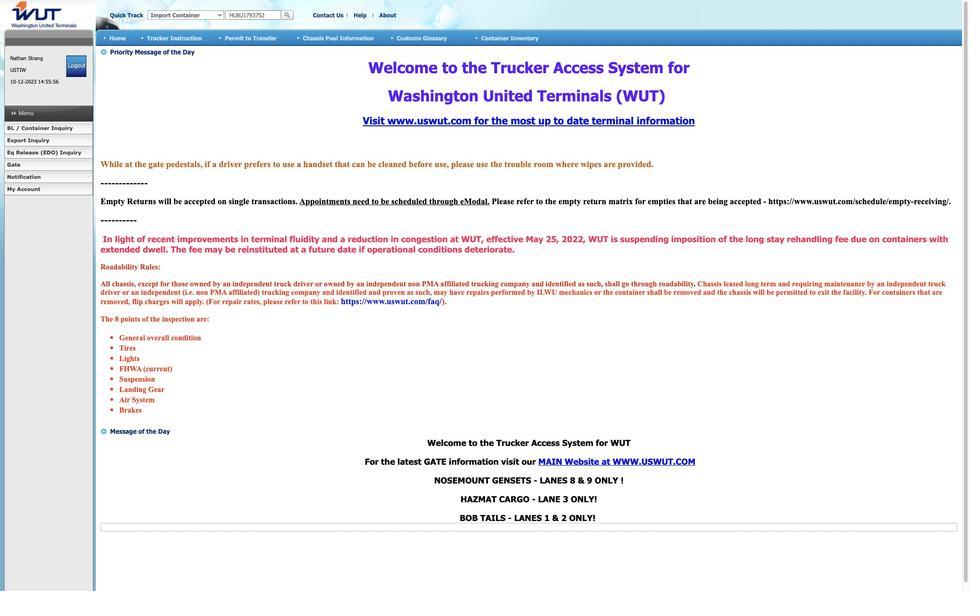 Task type: vqa. For each thing, say whether or not it's contained in the screenshot.
16-
no



Task type: locate. For each thing, give the bounding box(es) containing it.
home
[[109, 35, 126, 41]]

export
[[7, 137, 26, 143]]

2023
[[25, 78, 36, 85]]

(edo)
[[40, 149, 58, 156]]

2 vertical spatial inquiry
[[60, 149, 81, 156]]

trucker
[[147, 35, 169, 41]]

glossary
[[423, 35, 447, 41]]

login image
[[66, 55, 87, 77]]

0 vertical spatial inquiry
[[51, 125, 73, 131]]

0 horizontal spatial container
[[21, 125, 50, 131]]

container up export inquiry
[[21, 125, 50, 131]]

export inquiry link
[[4, 134, 93, 147]]

ustiw
[[10, 67, 26, 73]]

us
[[337, 12, 344, 18]]

eq release (edo) inquiry link
[[4, 147, 93, 159]]

inquiry
[[51, 125, 73, 131], [28, 137, 49, 143], [60, 149, 81, 156]]

bl / container inquiry link
[[4, 122, 93, 134]]

trucker instruction
[[147, 35, 202, 41]]

strang
[[28, 55, 43, 61]]

1 horizontal spatial container
[[482, 35, 509, 41]]

10-12-2023 14:55:56
[[10, 78, 59, 85]]

export inquiry
[[7, 137, 49, 143]]

inquiry up export inquiry link
[[51, 125, 73, 131]]

customs glossary
[[397, 35, 447, 41]]

container inventory
[[482, 35, 539, 41]]

information
[[340, 35, 374, 41]]

None text field
[[225, 10, 281, 20]]

chassis
[[303, 35, 324, 41]]

notification
[[7, 174, 41, 180]]

inquiry down bl / container inquiry
[[28, 137, 49, 143]]

bl / container inquiry
[[7, 125, 73, 131]]

nathan
[[10, 55, 27, 61]]

inquiry right (edo)
[[60, 149, 81, 156]]

track
[[128, 12, 143, 18]]

container
[[482, 35, 509, 41], [21, 125, 50, 131]]

gate link
[[4, 159, 93, 171]]

container left the inventory
[[482, 35, 509, 41]]



Task type: describe. For each thing, give the bounding box(es) containing it.
nathan strang
[[10, 55, 43, 61]]

contact us link
[[313, 12, 344, 18]]

inquiry for container
[[51, 125, 73, 131]]

1 vertical spatial container
[[21, 125, 50, 131]]

release
[[16, 149, 39, 156]]

help link
[[354, 12, 367, 18]]

instruction
[[170, 35, 202, 41]]

account
[[17, 186, 40, 192]]

bl
[[7, 125, 14, 131]]

my account link
[[4, 183, 93, 195]]

notification link
[[4, 171, 93, 183]]

quick
[[110, 12, 126, 18]]

eq
[[7, 149, 14, 156]]

/
[[16, 125, 20, 131]]

eq release (edo) inquiry
[[7, 149, 81, 156]]

10-
[[10, 78, 18, 85]]

quick track
[[110, 12, 143, 18]]

12-
[[18, 78, 25, 85]]

customs
[[397, 35, 421, 41]]

about
[[380, 12, 396, 18]]

14:55:56
[[38, 78, 59, 85]]

inquiry for (edo)
[[60, 149, 81, 156]]

transfer
[[253, 35, 277, 41]]

about link
[[380, 12, 396, 18]]

chassis pool information
[[303, 35, 374, 41]]

help
[[354, 12, 367, 18]]

contact
[[313, 12, 335, 18]]

pool
[[326, 35, 338, 41]]

0 vertical spatial container
[[482, 35, 509, 41]]

permit to transfer
[[225, 35, 277, 41]]

permit
[[225, 35, 244, 41]]

1 vertical spatial inquiry
[[28, 137, 49, 143]]

my account
[[7, 186, 40, 192]]

gate
[[7, 162, 20, 168]]

my
[[7, 186, 15, 192]]

inventory
[[511, 35, 539, 41]]

contact us
[[313, 12, 344, 18]]

to
[[246, 35, 251, 41]]



